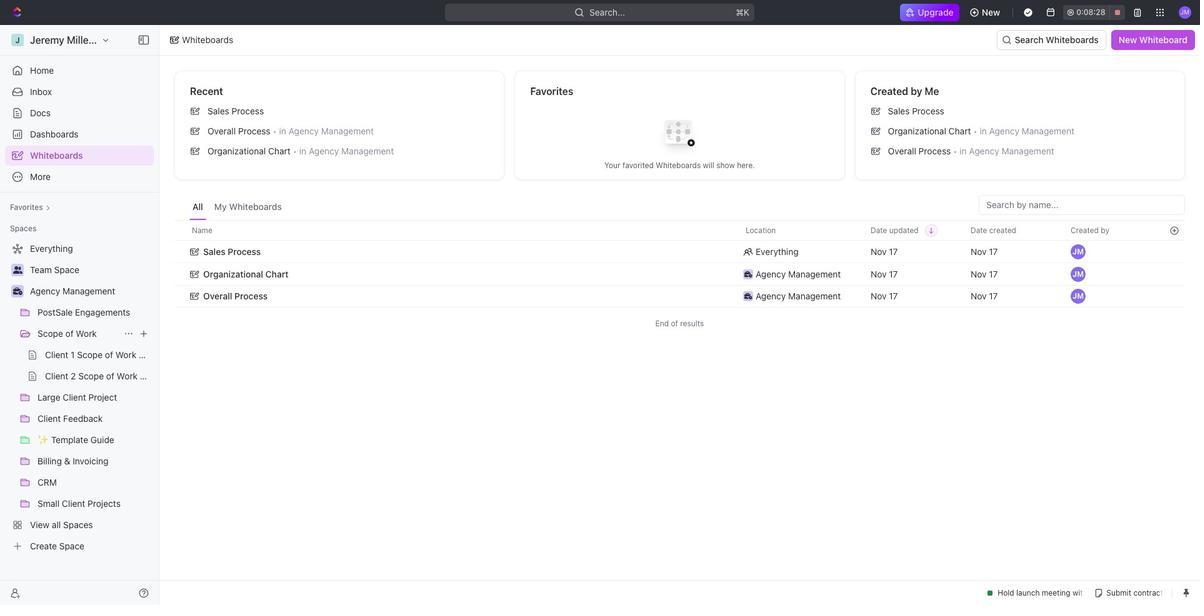 Task type: vqa. For each thing, say whether or not it's contained in the screenshot.
— text box
no



Task type: locate. For each thing, give the bounding box(es) containing it.
0 horizontal spatial date
[[871, 225, 888, 235]]

small
[[38, 498, 60, 509]]

0 vertical spatial organizational chart • in agency management
[[889, 126, 1075, 136]]

0 vertical spatial overall process • in agency management
[[208, 126, 374, 136]]

2 vertical spatial scope
[[78, 371, 104, 382]]

sales process down the created by me
[[889, 106, 945, 116]]

row
[[174, 220, 1186, 241], [174, 239, 1186, 264], [174, 262, 1186, 287], [174, 284, 1186, 309]]

1 vertical spatial by
[[1102, 225, 1110, 235]]

space for team space
[[54, 265, 79, 275]]

of up client 2 scope of work docs
[[105, 350, 113, 360]]

scope right 2
[[78, 371, 104, 382]]

1 horizontal spatial everything
[[756, 246, 799, 257]]

1 vertical spatial favorites
[[10, 203, 43, 212]]

client left 2
[[45, 371, 68, 382]]

1 date from the left
[[871, 225, 888, 235]]

location
[[746, 225, 776, 235]]

•
[[273, 126, 277, 136], [974, 126, 978, 136], [293, 146, 297, 156], [954, 146, 958, 156]]

1 vertical spatial docs
[[139, 350, 159, 360]]

overall
[[208, 126, 236, 136], [889, 146, 917, 156], [203, 291, 232, 301]]

organizational down the created by me
[[889, 126, 947, 136]]

space for create space
[[59, 541, 84, 552]]

projects
[[88, 498, 121, 509]]

1 horizontal spatial new
[[1119, 34, 1138, 45]]

work up project
[[117, 371, 138, 382]]

Search by name... text field
[[987, 196, 1178, 215]]

jeremy miller, , element for organizational chart
[[1071, 267, 1086, 282]]

jeremy miller, , element for sales process
[[1071, 244, 1086, 259]]

date for date created
[[971, 225, 988, 235]]

chart
[[949, 126, 972, 136], [268, 146, 291, 156], [266, 269, 289, 279]]

docs
[[30, 108, 51, 118], [139, 350, 159, 360], [140, 371, 161, 382]]

1 sales process link from the left
[[185, 101, 499, 121]]

1 horizontal spatial overall process • in agency management
[[889, 146, 1055, 156]]

0 vertical spatial by
[[911, 86, 923, 97]]

1 vertical spatial created
[[1071, 225, 1099, 235]]

date created button
[[964, 221, 1024, 240]]

✨ template guide
[[38, 435, 114, 445]]

sales down name
[[203, 246, 226, 257]]

sidebar navigation
[[0, 25, 162, 605]]

end of results
[[656, 319, 704, 328]]

1 horizontal spatial by
[[1102, 225, 1110, 235]]

work
[[76, 328, 97, 339], [116, 350, 136, 360], [117, 371, 138, 382]]

work inside client 2 scope of work docs link
[[117, 371, 138, 382]]

date updated
[[871, 225, 919, 235]]

0 vertical spatial scope
[[38, 328, 63, 339]]

work up client 2 scope of work docs
[[116, 350, 136, 360]]

created inside row
[[1071, 225, 1099, 235]]

sales process for recent
[[208, 106, 264, 116]]

space down view all spaces link
[[59, 541, 84, 552]]

docs down client 1 scope of work docs "link"
[[140, 371, 161, 382]]

engagements
[[75, 307, 130, 318]]

0 vertical spatial new
[[982, 7, 1001, 18]]

docs inside client 2 scope of work docs link
[[140, 371, 161, 382]]

organizational chart • in agency management
[[889, 126, 1075, 136], [208, 146, 394, 156]]

work inside client 1 scope of work docs "link"
[[116, 350, 136, 360]]

1 vertical spatial work
[[116, 350, 136, 360]]

of right end
[[671, 319, 679, 328]]

agency management inside 'link'
[[30, 286, 115, 296]]

favorites inside button
[[10, 203, 43, 212]]

created down search by name... text field
[[1071, 225, 1099, 235]]

create space link
[[5, 537, 151, 557]]

new left the "whiteboard" on the right top of page
[[1119, 34, 1138, 45]]

1 jeremy miller, , element from the top
[[1071, 244, 1086, 259]]

search
[[1015, 34, 1044, 45]]

dashboards link
[[5, 124, 154, 144]]

new whiteboard button
[[1112, 30, 1196, 50]]

0 horizontal spatial new
[[982, 7, 1001, 18]]

create
[[30, 541, 57, 552]]

business time image
[[745, 271, 753, 277], [13, 288, 22, 295], [745, 293, 753, 300]]

0 vertical spatial docs
[[30, 108, 51, 118]]

work down postsale engagements
[[76, 328, 97, 339]]

billing
[[38, 456, 62, 467]]

jm button
[[1176, 3, 1196, 23]]

0 vertical spatial favorites
[[531, 86, 574, 97]]

overall process button
[[182, 284, 731, 309]]

3 row from the top
[[174, 262, 1186, 287]]

my whiteboards
[[214, 201, 282, 212]]

j
[[15, 35, 20, 45]]

created left "me"
[[871, 86, 909, 97]]

1 horizontal spatial created
[[1071, 225, 1099, 235]]

your favorited whiteboards will show here.
[[605, 160, 755, 170]]

work for 2
[[117, 371, 138, 382]]

scope for 1
[[77, 350, 103, 360]]

table
[[174, 220, 1186, 309]]

overall down the organizational chart
[[203, 291, 232, 301]]

1 vertical spatial chart
[[268, 146, 291, 156]]

agency management
[[756, 269, 841, 279], [30, 286, 115, 296], [756, 291, 841, 301]]

0 horizontal spatial organizational chart • in agency management
[[208, 146, 394, 156]]

jm for organizational chart
[[1073, 269, 1084, 279]]

0 vertical spatial spaces
[[10, 224, 37, 233]]

2 sales process link from the left
[[866, 101, 1180, 121]]

2 vertical spatial jeremy miller, , element
[[1071, 289, 1086, 304]]

date left updated
[[871, 225, 888, 235]]

tree containing everything
[[5, 239, 161, 557]]

sales process link for created by me
[[866, 101, 1180, 121]]

favorites
[[531, 86, 574, 97], [10, 203, 43, 212]]

space down everything link
[[54, 265, 79, 275]]

by left "me"
[[911, 86, 923, 97]]

1 row from the top
[[174, 220, 1186, 241]]

upgrade link
[[900, 4, 960, 21]]

client up view all spaces link
[[62, 498, 85, 509]]

table containing sales process
[[174, 220, 1186, 309]]

created
[[871, 86, 909, 97], [1071, 225, 1099, 235]]

0 horizontal spatial favorites
[[10, 203, 43, 212]]

nov 17
[[871, 246, 898, 257], [971, 246, 998, 257], [871, 269, 898, 279], [971, 269, 998, 279], [871, 291, 898, 301], [971, 291, 998, 301]]

1 horizontal spatial sales process link
[[866, 101, 1180, 121]]

docs inside client 1 scope of work docs "link"
[[139, 350, 159, 360]]

3 jeremy miller, , element from the top
[[1071, 289, 1086, 304]]

whiteboards up recent
[[182, 34, 233, 45]]

0 horizontal spatial by
[[911, 86, 923, 97]]

organizational up my whiteboards
[[208, 146, 266, 156]]

organizational up overall process
[[203, 269, 263, 279]]

postsale engagements link
[[38, 303, 151, 323]]

overall down recent
[[208, 126, 236, 136]]

1 horizontal spatial organizational chart • in agency management
[[889, 126, 1075, 136]]

business time image inside tree
[[13, 288, 22, 295]]

business time image for overall process
[[745, 293, 753, 300]]

scope of work
[[38, 328, 97, 339]]

client down 2
[[63, 392, 86, 403]]

2 date from the left
[[971, 225, 988, 235]]

0:08:28 button
[[1064, 5, 1126, 20]]

created by me
[[871, 86, 940, 97]]

docs for client 2 scope of work docs
[[140, 371, 161, 382]]

business time image for organizational chart
[[745, 271, 753, 277]]

2 vertical spatial overall
[[203, 291, 232, 301]]

everything down location on the right top of the page
[[756, 246, 799, 257]]

sales process link
[[185, 101, 499, 121], [866, 101, 1180, 121]]

tab list
[[190, 195, 285, 220]]

1 vertical spatial organizational chart • in agency management
[[208, 146, 394, 156]]

client 1 scope of work docs
[[45, 350, 159, 360]]

client left 1
[[45, 350, 68, 360]]

everything up team space
[[30, 243, 73, 254]]

search whiteboards button
[[998, 30, 1107, 50]]

billing & invoicing
[[38, 456, 109, 467]]

no favorited whiteboards image
[[655, 110, 705, 160]]

spaces down favorites button
[[10, 224, 37, 233]]

1 horizontal spatial date
[[971, 225, 988, 235]]

large client project
[[38, 392, 117, 403]]

tree
[[5, 239, 161, 557]]

by for created by
[[1102, 225, 1110, 235]]

whiteboards down dashboards
[[30, 150, 83, 161]]

1 vertical spatial spaces
[[63, 520, 93, 530]]

1 vertical spatial overall process • in agency management
[[889, 146, 1055, 156]]

sales process up the organizational chart
[[203, 246, 261, 257]]

overall down the created by me
[[889, 146, 917, 156]]

2 cell from the top
[[1164, 263, 1186, 285]]

docs up client 2 scope of work docs
[[139, 350, 159, 360]]

2 vertical spatial chart
[[266, 269, 289, 279]]

of
[[671, 319, 679, 328], [65, 328, 74, 339], [105, 350, 113, 360], [106, 371, 114, 382]]

0 vertical spatial chart
[[949, 126, 972, 136]]

3 cell from the top
[[1164, 285, 1186, 308]]

management
[[321, 126, 374, 136], [1022, 126, 1075, 136], [342, 146, 394, 156], [1002, 146, 1055, 156], [789, 269, 841, 279], [63, 286, 115, 296], [789, 291, 841, 301]]

chart inside button
[[266, 269, 289, 279]]

jeremy miller, , element
[[1071, 244, 1086, 259], [1071, 267, 1086, 282], [1071, 289, 1086, 304]]

jm
[[1181, 8, 1190, 16], [1073, 247, 1084, 256], [1073, 269, 1084, 279], [1073, 291, 1084, 301]]

more button
[[5, 167, 154, 187]]

by for created by me
[[911, 86, 923, 97]]

whiteboards
[[182, 34, 233, 45], [1047, 34, 1099, 45], [30, 150, 83, 161], [656, 160, 701, 170], [229, 201, 282, 212]]

scope right 1
[[77, 350, 103, 360]]

cell
[[1164, 240, 1186, 263], [1164, 263, 1186, 285], [1164, 285, 1186, 308]]

0 vertical spatial created
[[871, 86, 909, 97]]

scope
[[38, 328, 63, 339], [77, 350, 103, 360], [78, 371, 104, 382]]

all
[[52, 520, 61, 530]]

organizational chart button
[[182, 262, 731, 287]]

0 vertical spatial jeremy miller, , element
[[1071, 244, 1086, 259]]

work for 1
[[116, 350, 136, 360]]

more
[[30, 171, 51, 182]]

user group image
[[13, 266, 22, 274]]

process
[[232, 106, 264, 116], [913, 106, 945, 116], [238, 126, 271, 136], [919, 146, 951, 156], [228, 246, 261, 257], [235, 291, 268, 301]]

whiteboards inside button
[[1047, 34, 1099, 45]]

sales process down recent
[[208, 106, 264, 116]]

date
[[871, 225, 888, 235], [971, 225, 988, 235]]

whiteboards left will
[[656, 160, 701, 170]]

new right the upgrade
[[982, 7, 1001, 18]]

updated
[[890, 225, 919, 235]]

scope inside "link"
[[77, 350, 103, 360]]

0 horizontal spatial created
[[871, 86, 909, 97]]

spaces down small client projects
[[63, 520, 93, 530]]

1 horizontal spatial spaces
[[63, 520, 93, 530]]

here.
[[737, 160, 755, 170]]

0 vertical spatial space
[[54, 265, 79, 275]]

nov
[[871, 246, 887, 257], [971, 246, 987, 257], [871, 269, 887, 279], [971, 269, 987, 279], [871, 291, 887, 301], [971, 291, 987, 301]]

jm for overall process
[[1073, 291, 1084, 301]]

client
[[45, 350, 68, 360], [45, 371, 68, 382], [63, 392, 86, 403], [38, 413, 61, 424], [62, 498, 85, 509]]

sales down recent
[[208, 106, 229, 116]]

by inside row
[[1102, 225, 1110, 235]]

date left the "created"
[[971, 225, 988, 235]]

1 vertical spatial space
[[59, 541, 84, 552]]

2 vertical spatial docs
[[140, 371, 161, 382]]

0 vertical spatial work
[[76, 328, 97, 339]]

agency management link
[[30, 281, 151, 301]]

whiteboard
[[1140, 34, 1188, 45]]

1 vertical spatial scope
[[77, 350, 103, 360]]

0 horizontal spatial sales process link
[[185, 101, 499, 121]]

client down large
[[38, 413, 61, 424]]

2 row from the top
[[174, 239, 1186, 264]]

all
[[193, 201, 203, 212]]

project
[[89, 392, 117, 403]]

sales down the created by me
[[889, 106, 910, 116]]

whiteboards inside "button"
[[229, 201, 282, 212]]

0 vertical spatial overall
[[208, 126, 236, 136]]

team space
[[30, 265, 79, 275]]

space
[[54, 265, 79, 275], [59, 541, 84, 552]]

docs down inbox
[[30, 108, 51, 118]]

1 horizontal spatial favorites
[[531, 86, 574, 97]]

whiteboards down 0:08:28
[[1047, 34, 1099, 45]]

0 horizontal spatial everything
[[30, 243, 73, 254]]

scope down postsale
[[38, 328, 63, 339]]

1 vertical spatial new
[[1119, 34, 1138, 45]]

4 row from the top
[[174, 284, 1186, 309]]

1 cell from the top
[[1164, 240, 1186, 263]]

2 vertical spatial work
[[117, 371, 138, 382]]

agency
[[289, 126, 319, 136], [990, 126, 1020, 136], [309, 146, 339, 156], [970, 146, 1000, 156], [756, 269, 786, 279], [30, 286, 60, 296], [756, 291, 786, 301]]

2 vertical spatial organizational
[[203, 269, 263, 279]]

jm for sales process
[[1073, 247, 1084, 256]]

client inside "link"
[[45, 350, 68, 360]]

row containing name
[[174, 220, 1186, 241]]

sales process
[[208, 106, 264, 116], [889, 106, 945, 116], [203, 246, 261, 257]]

1 vertical spatial organizational
[[208, 146, 266, 156]]

2 jeremy miller, , element from the top
[[1071, 267, 1086, 282]]

tab list containing all
[[190, 195, 285, 220]]

1 vertical spatial jeremy miller, , element
[[1071, 267, 1086, 282]]

whiteboards right the my
[[229, 201, 282, 212]]

created for created by
[[1071, 225, 1099, 235]]

whiteboards inside sidebar navigation
[[30, 150, 83, 161]]

sales for created by me
[[889, 106, 910, 116]]

by down search by name... text field
[[1102, 225, 1110, 235]]



Task type: describe. For each thing, give the bounding box(es) containing it.
agency management for overall process
[[756, 291, 841, 301]]

everything inside row
[[756, 246, 799, 257]]

client feedback link
[[38, 409, 151, 429]]

recent
[[190, 86, 223, 97]]

0 horizontal spatial spaces
[[10, 224, 37, 233]]

agency inside 'link'
[[30, 286, 60, 296]]

team
[[30, 265, 52, 275]]

large
[[38, 392, 60, 403]]

small client projects link
[[38, 494, 151, 514]]

cell for overall process
[[1164, 285, 1186, 308]]

client 1 scope of work docs link
[[45, 345, 159, 365]]

new for new whiteboard
[[1119, 34, 1138, 45]]

my whiteboards button
[[211, 195, 285, 220]]

⌘k
[[737, 7, 750, 18]]

show
[[717, 160, 735, 170]]

date for date updated
[[871, 225, 888, 235]]

template
[[51, 435, 88, 445]]

view all spaces
[[30, 520, 93, 530]]

feedback
[[63, 413, 103, 424]]

cell for organizational chart
[[1164, 263, 1186, 285]]

search whiteboards
[[1015, 34, 1099, 45]]

end
[[656, 319, 669, 328]]

docs for client 1 scope of work docs
[[139, 350, 159, 360]]

favorited
[[623, 160, 654, 170]]

✨ template guide link
[[38, 430, 151, 450]]

of down client 1 scope of work docs "link"
[[106, 371, 114, 382]]

jeremy miller, , element for overall process
[[1071, 289, 1086, 304]]

small client projects
[[38, 498, 121, 509]]

name
[[192, 225, 213, 235]]

whiteboards link
[[5, 146, 154, 166]]

miller's
[[67, 34, 101, 46]]

&
[[64, 456, 70, 467]]

jeremy miller's workspace, , element
[[11, 34, 24, 46]]

organizational inside button
[[203, 269, 263, 279]]

docs inside "docs" link
[[30, 108, 51, 118]]

crm link
[[38, 473, 151, 493]]

tree inside sidebar navigation
[[5, 239, 161, 557]]

postsale engagements
[[38, 307, 130, 318]]

of inside "link"
[[105, 350, 113, 360]]

2
[[71, 371, 76, 382]]

sales inside button
[[203, 246, 226, 257]]

row containing overall process
[[174, 284, 1186, 309]]

inbox link
[[5, 82, 154, 102]]

row containing sales process
[[174, 239, 1186, 264]]

created
[[990, 225, 1017, 235]]

view
[[30, 520, 49, 530]]

guide
[[91, 435, 114, 445]]

new button
[[965, 3, 1008, 23]]

spaces inside tree
[[63, 520, 93, 530]]

of up 1
[[65, 328, 74, 339]]

invoicing
[[73, 456, 109, 467]]

postsale
[[38, 307, 73, 318]]

docs link
[[5, 103, 154, 123]]

sales process link for recent
[[185, 101, 499, 121]]

scope for 2
[[78, 371, 104, 382]]

0 horizontal spatial overall process • in agency management
[[208, 126, 374, 136]]

0:08:28
[[1077, 8, 1106, 17]]

client for 1
[[45, 350, 68, 360]]

search...
[[590, 7, 626, 18]]

✨
[[38, 435, 49, 445]]

1
[[71, 350, 75, 360]]

everything link
[[5, 239, 151, 259]]

billing & invoicing link
[[38, 452, 151, 472]]

organizational chart
[[203, 269, 289, 279]]

client 2 scope of work docs
[[45, 371, 161, 382]]

created by
[[1071, 225, 1110, 235]]

large client project link
[[38, 388, 151, 408]]

jeremy miller's workspace
[[30, 34, 155, 46]]

client 2 scope of work docs link
[[45, 367, 161, 387]]

results
[[681, 319, 704, 328]]

workspace
[[103, 34, 155, 46]]

management inside 'link'
[[63, 286, 115, 296]]

jeremy
[[30, 34, 64, 46]]

date created
[[971, 225, 1017, 235]]

new whiteboard
[[1119, 34, 1188, 45]]

created for created by me
[[871, 86, 909, 97]]

home
[[30, 65, 54, 76]]

sales process for created by me
[[889, 106, 945, 116]]

0 vertical spatial organizational
[[889, 126, 947, 136]]

1 vertical spatial overall
[[889, 146, 917, 156]]

sales process inside button
[[203, 246, 261, 257]]

new for new
[[982, 7, 1001, 18]]

view all spaces link
[[5, 515, 151, 535]]

cell for sales process
[[1164, 240, 1186, 263]]

scope of work link
[[38, 324, 119, 344]]

sales process button
[[182, 239, 731, 264]]

work inside scope of work link
[[76, 328, 97, 339]]

everything inside tree
[[30, 243, 73, 254]]

client for feedback
[[38, 413, 61, 424]]

my
[[214, 201, 227, 212]]

home link
[[5, 61, 154, 81]]

sales for recent
[[208, 106, 229, 116]]

inbox
[[30, 86, 52, 97]]

crm
[[38, 477, 57, 488]]

me
[[925, 86, 940, 97]]

upgrade
[[918, 7, 954, 18]]

client for 2
[[45, 371, 68, 382]]

team space link
[[30, 260, 151, 280]]

your
[[605, 160, 621, 170]]

overall process
[[203, 291, 268, 301]]

all button
[[190, 195, 206, 220]]

client feedback
[[38, 413, 103, 424]]

date updated button
[[864, 221, 938, 240]]

row containing organizational chart
[[174, 262, 1186, 287]]

favorites button
[[5, 200, 56, 215]]

overall inside button
[[203, 291, 232, 301]]

agency management for organizational chart
[[756, 269, 841, 279]]

jm inside jm dropdown button
[[1181, 8, 1190, 16]]



